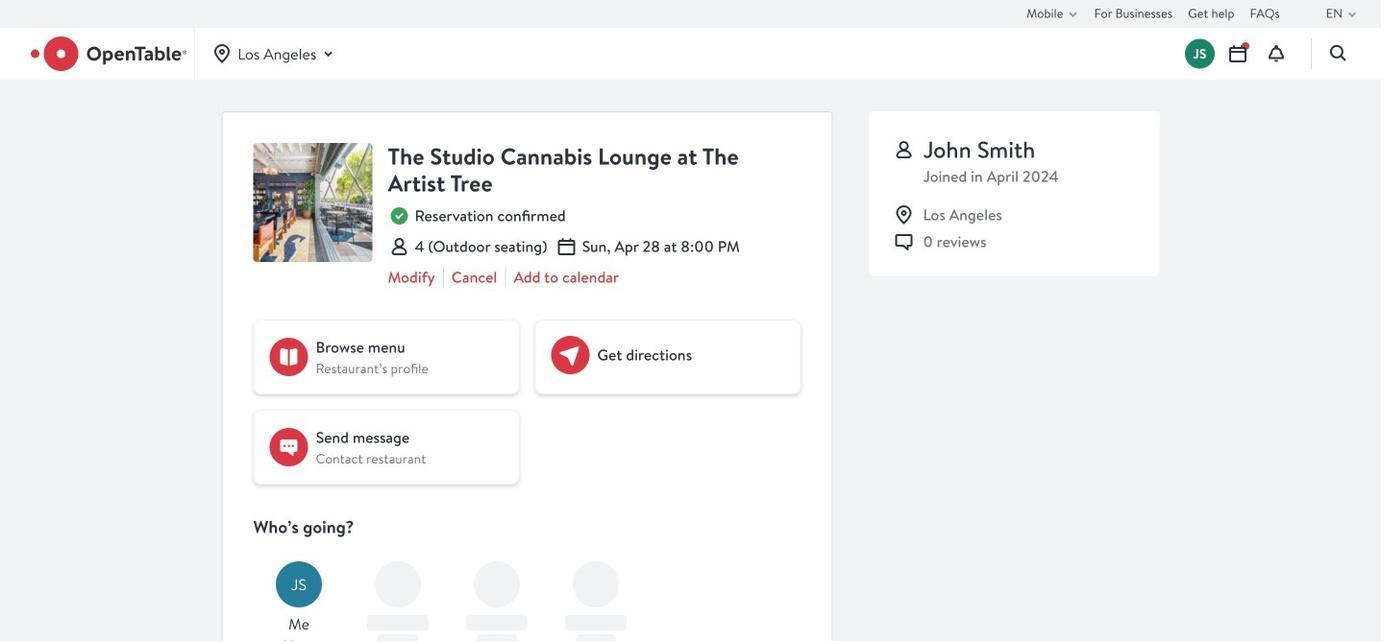 Task type: describe. For each thing, give the bounding box(es) containing it.
the studio cannabis lounge at the artist tree image
[[253, 143, 372, 262]]



Task type: locate. For each thing, give the bounding box(es) containing it.
opentable logo image
[[31, 37, 187, 71]]



Task type: vqa. For each thing, say whether or not it's contained in the screenshot.
The Studio Cannabis Lounge at The Artist Tree image
yes



